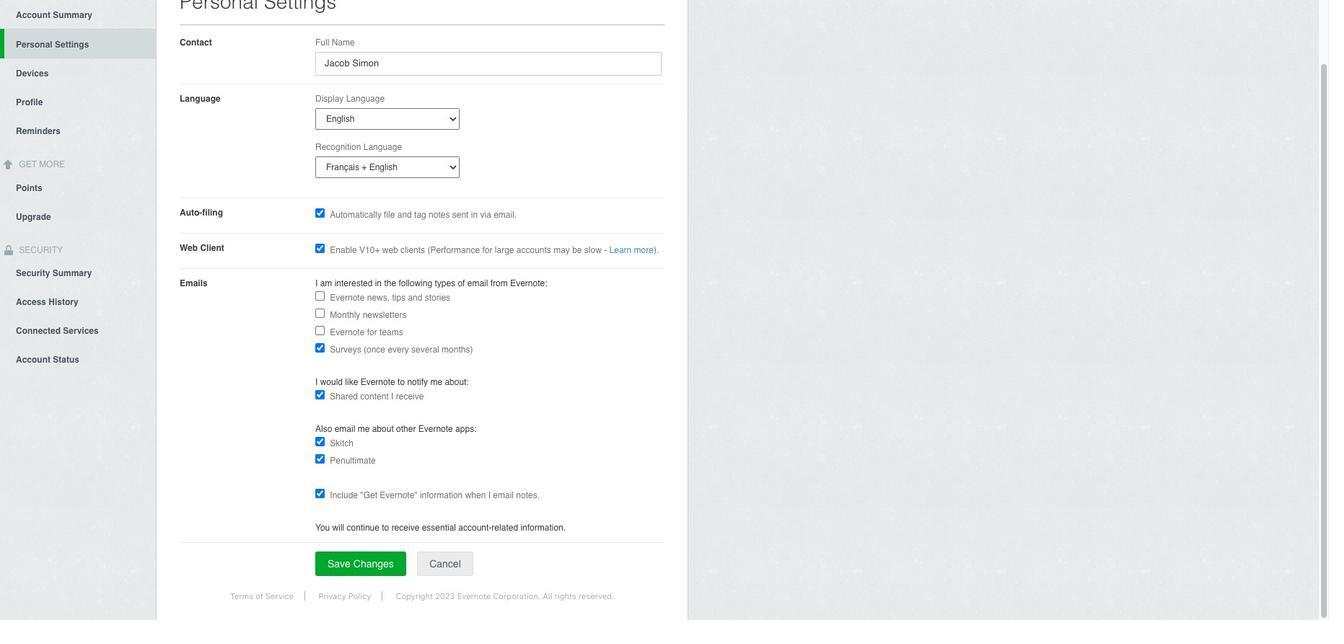 Task type: vqa. For each thing, say whether or not it's contained in the screenshot.
search field
no



Task type: locate. For each thing, give the bounding box(es) containing it.
Automatically file and tag notes sent in via email. checkbox
[[316, 209, 325, 218]]

of
[[458, 279, 465, 289], [256, 592, 263, 601]]

email
[[468, 279, 488, 289], [335, 425, 355, 435], [493, 491, 514, 501]]

i up shared content i receive option on the left bottom of page
[[316, 378, 318, 388]]

about
[[372, 425, 394, 435]]

evernote
[[330, 293, 365, 303], [330, 328, 365, 338], [361, 378, 395, 388], [419, 425, 453, 435], [458, 592, 491, 601]]

to right continue
[[382, 523, 389, 534]]

may
[[554, 245, 570, 256]]

language for display
[[346, 94, 385, 104]]

1 account from the top
[[16, 10, 51, 20]]

account down connected
[[16, 355, 51, 366]]

like
[[345, 378, 358, 388]]

me left about
[[358, 425, 370, 435]]

for up (once
[[367, 328, 377, 338]]

information
[[420, 491, 463, 501]]

1 vertical spatial security
[[16, 269, 50, 279]]

upgrade
[[16, 212, 51, 222]]

None checkbox
[[316, 244, 325, 253]]

reserved.
[[579, 592, 615, 601]]

account
[[16, 10, 51, 20], [16, 355, 51, 366]]

web client
[[180, 243, 224, 253]]

connected services
[[16, 327, 99, 337]]

language down contact
[[180, 94, 221, 104]]

services
[[63, 327, 99, 337]]

0 vertical spatial of
[[458, 279, 465, 289]]

0 horizontal spatial in
[[375, 279, 382, 289]]

client
[[200, 243, 224, 253]]

1 vertical spatial summary
[[52, 269, 92, 279]]

account up personal
[[16, 10, 51, 20]]

interested
[[335, 279, 373, 289]]

0 horizontal spatial of
[[256, 592, 263, 601]]

email up skitch
[[335, 425, 355, 435]]

i left am
[[316, 279, 318, 289]]

copyright
[[396, 592, 433, 601]]

personal settings link
[[4, 29, 156, 58]]

Monthly newsletters checkbox
[[316, 309, 325, 318]]

be
[[573, 245, 582, 256]]

upgrade link
[[0, 202, 156, 231]]

security
[[17, 245, 63, 255], [16, 269, 50, 279]]

in left via
[[471, 210, 478, 220]]

receive
[[396, 392, 424, 402], [392, 523, 420, 534]]

None submit
[[316, 552, 406, 577]]

profile link
[[0, 87, 156, 116]]

and down "following"
[[408, 293, 423, 303]]

surveys
[[330, 345, 361, 355]]

security summary
[[16, 269, 92, 279]]

summary for account summary
[[53, 10, 92, 20]]

access history link
[[0, 288, 156, 317]]

account summary link
[[0, 0, 156, 29]]

receive down evernote"
[[392, 523, 420, 534]]

0 horizontal spatial me
[[358, 425, 370, 435]]

security for security summary
[[16, 269, 50, 279]]

Full Name text field
[[316, 52, 662, 76]]

(performance
[[428, 245, 480, 256]]

email left notes.
[[493, 491, 514, 501]]

reminders link
[[0, 116, 156, 145]]

language right recognition
[[364, 142, 402, 152]]

"get
[[361, 491, 378, 501]]

Evernote for teams checkbox
[[316, 326, 325, 336]]

privacy policy link
[[308, 592, 383, 601]]

terms of service
[[230, 592, 294, 601]]

i would like evernote to notify me about:
[[316, 378, 469, 388]]

accounts
[[517, 245, 551, 256]]

summary
[[53, 10, 92, 20], [52, 269, 92, 279]]

receive down notify
[[396, 392, 424, 402]]

1 horizontal spatial of
[[458, 279, 465, 289]]

1 vertical spatial email
[[335, 425, 355, 435]]

i right when
[[489, 491, 491, 501]]

to
[[398, 378, 405, 388], [382, 523, 389, 534]]

language
[[180, 94, 221, 104], [346, 94, 385, 104], [364, 142, 402, 152]]

0 vertical spatial and
[[398, 210, 412, 220]]

i am interested in the following types of email from evernote:
[[316, 279, 548, 289]]

tips
[[392, 293, 406, 303]]

get
[[19, 159, 37, 170]]

0 vertical spatial me
[[431, 378, 443, 388]]

privacy policy
[[319, 592, 371, 601]]

news,
[[367, 293, 390, 303]]

file
[[384, 210, 395, 220]]

in
[[471, 210, 478, 220], [375, 279, 382, 289]]

more
[[39, 159, 65, 170]]

shared content i receive
[[330, 392, 424, 402]]

profile
[[16, 97, 43, 107]]

status
[[53, 355, 79, 366]]

contact
[[180, 38, 212, 48]]

1 horizontal spatial for
[[483, 245, 493, 256]]

personal settings
[[16, 40, 89, 50]]

content
[[361, 392, 389, 402]]

and right file
[[398, 210, 412, 220]]

when
[[465, 491, 486, 501]]

1 vertical spatial of
[[256, 592, 263, 601]]

in left the
[[375, 279, 382, 289]]

monthly
[[330, 310, 361, 321]]

devices link
[[0, 58, 156, 87]]

0 horizontal spatial for
[[367, 328, 377, 338]]

from
[[491, 279, 508, 289]]

summary up personal settings link
[[53, 10, 92, 20]]

Include "Get Evernote" information when I email notes. checkbox
[[316, 489, 325, 499]]

language right display
[[346, 94, 385, 104]]

evernote up "shared content i receive"
[[361, 378, 395, 388]]

2 horizontal spatial email
[[493, 491, 514, 501]]

2 account from the top
[[16, 355, 51, 366]]

me right notify
[[431, 378, 443, 388]]

1 vertical spatial me
[[358, 425, 370, 435]]

0 vertical spatial account
[[16, 10, 51, 20]]

0 vertical spatial to
[[398, 378, 405, 388]]

notify
[[407, 378, 428, 388]]

account summary
[[16, 10, 92, 20]]

will
[[333, 523, 345, 534]]

me
[[431, 378, 443, 388], [358, 425, 370, 435]]

security up security summary
[[17, 245, 63, 255]]

would
[[320, 378, 343, 388]]

1 vertical spatial to
[[382, 523, 389, 534]]

summary up the access history link
[[52, 269, 92, 279]]

language for recognition
[[364, 142, 402, 152]]

1 vertical spatial for
[[367, 328, 377, 338]]

account status link
[[0, 345, 156, 374]]

display language
[[316, 94, 385, 104]]

evernote:
[[511, 279, 548, 289]]

large
[[495, 245, 514, 256]]

of right terms
[[256, 592, 263, 601]]

1 vertical spatial account
[[16, 355, 51, 366]]

0 vertical spatial for
[[483, 245, 493, 256]]

0 vertical spatial security
[[17, 245, 63, 255]]

for
[[483, 245, 493, 256], [367, 328, 377, 338]]

penultimate
[[330, 456, 376, 466]]

types
[[435, 279, 456, 289]]

security up access
[[16, 269, 50, 279]]

several
[[412, 345, 440, 355]]

and
[[398, 210, 412, 220], [408, 293, 423, 303]]

points link
[[0, 173, 156, 202]]

evernote"
[[380, 491, 418, 501]]

connected
[[16, 327, 61, 337]]

0 vertical spatial email
[[468, 279, 488, 289]]

for left large
[[483, 245, 493, 256]]

summary for security summary
[[52, 269, 92, 279]]

full name
[[316, 38, 355, 48]]

to left notify
[[398, 378, 405, 388]]

evernote up surveys
[[330, 328, 365, 338]]

evernote for teams
[[330, 328, 403, 338]]

continue
[[347, 523, 380, 534]]

of right types
[[458, 279, 465, 289]]

1 vertical spatial and
[[408, 293, 423, 303]]

points
[[16, 183, 42, 193]]

emails
[[180, 279, 208, 289]]

-
[[604, 245, 607, 256]]

Surveys (once every several months) checkbox
[[316, 344, 325, 353]]

Penultimate checkbox
[[316, 455, 325, 464]]

evernote right the other at the bottom left of the page
[[419, 425, 453, 435]]

0 vertical spatial summary
[[53, 10, 92, 20]]

1 horizontal spatial me
[[431, 378, 443, 388]]

None button
[[417, 552, 473, 577]]

email left from
[[468, 279, 488, 289]]

2 vertical spatial email
[[493, 491, 514, 501]]

1 horizontal spatial in
[[471, 210, 478, 220]]



Task type: describe. For each thing, give the bounding box(es) containing it.
related
[[492, 523, 518, 534]]

more
[[634, 245, 654, 256]]

notes.
[[516, 491, 540, 501]]

information.
[[521, 523, 566, 534]]

evernote right the 2023
[[458, 592, 491, 601]]

tag
[[414, 210, 427, 220]]

1 vertical spatial in
[[375, 279, 382, 289]]

automatically
[[330, 210, 382, 220]]

apps:
[[456, 425, 477, 435]]

access history
[[16, 298, 78, 308]]

).
[[654, 245, 659, 256]]

sent
[[453, 210, 469, 220]]

every
[[388, 345, 409, 355]]

0 vertical spatial in
[[471, 210, 478, 220]]

Shared content I receive checkbox
[[316, 391, 325, 400]]

devices
[[16, 68, 49, 79]]

months)
[[442, 345, 473, 355]]

1 horizontal spatial email
[[468, 279, 488, 289]]

following
[[399, 279, 433, 289]]

the
[[384, 279, 396, 289]]

account-
[[459, 523, 492, 534]]

evernote down interested
[[330, 293, 365, 303]]

1 horizontal spatial to
[[398, 378, 405, 388]]

account for account summary
[[16, 10, 51, 20]]

v10+
[[360, 245, 380, 256]]

enable v10+ web clients (performance for large accounts may be slow - learn more ).
[[330, 245, 659, 256]]

am
[[320, 279, 332, 289]]

account status
[[16, 355, 79, 366]]

i down i would like evernote to notify me about:
[[391, 392, 394, 402]]

evernote news, tips and stories
[[330, 293, 451, 303]]

display
[[316, 94, 344, 104]]

history
[[49, 298, 78, 308]]

Evernote news, tips and stories checkbox
[[316, 292, 325, 301]]

learn more link
[[610, 245, 654, 256]]

connected services link
[[0, 317, 156, 345]]

account for account status
[[16, 355, 51, 366]]

security summary link
[[0, 259, 156, 288]]

1 vertical spatial receive
[[392, 523, 420, 534]]

reminders
[[16, 126, 61, 136]]

also
[[316, 425, 332, 435]]

include
[[330, 491, 358, 501]]

slow
[[585, 245, 602, 256]]

automatically file and tag notes sent in via email.
[[330, 210, 517, 220]]

service
[[266, 592, 294, 601]]

0 vertical spatial receive
[[396, 392, 424, 402]]

other
[[396, 425, 416, 435]]

auto-
[[180, 208, 202, 218]]

recognition
[[316, 142, 361, 152]]

monthly newsletters
[[330, 310, 407, 321]]

name
[[332, 38, 355, 48]]

web
[[382, 245, 398, 256]]

0 horizontal spatial to
[[382, 523, 389, 534]]

shared
[[330, 392, 358, 402]]

(once
[[364, 345, 386, 355]]

Skitch checkbox
[[316, 438, 325, 447]]

web
[[180, 243, 198, 253]]

include "get evernote" information when i email notes.
[[330, 491, 540, 501]]

recognition language
[[316, 142, 402, 152]]

rights
[[555, 592, 577, 601]]

newsletters
[[363, 310, 407, 321]]

security for security
[[17, 245, 63, 255]]

settings
[[55, 40, 89, 50]]

you
[[316, 523, 330, 534]]

email.
[[494, 210, 517, 220]]

personal
[[16, 40, 52, 50]]

policy
[[349, 592, 371, 601]]

auto-filing
[[180, 208, 223, 218]]

0 horizontal spatial email
[[335, 425, 355, 435]]

corporation.
[[493, 592, 541, 601]]

terms of service link
[[219, 592, 305, 601]]

clients
[[401, 245, 425, 256]]

surveys (once every several months)
[[330, 345, 473, 355]]

filing
[[202, 208, 223, 218]]

learn
[[610, 245, 632, 256]]

all
[[543, 592, 553, 601]]

access
[[16, 298, 46, 308]]

about:
[[445, 378, 469, 388]]



